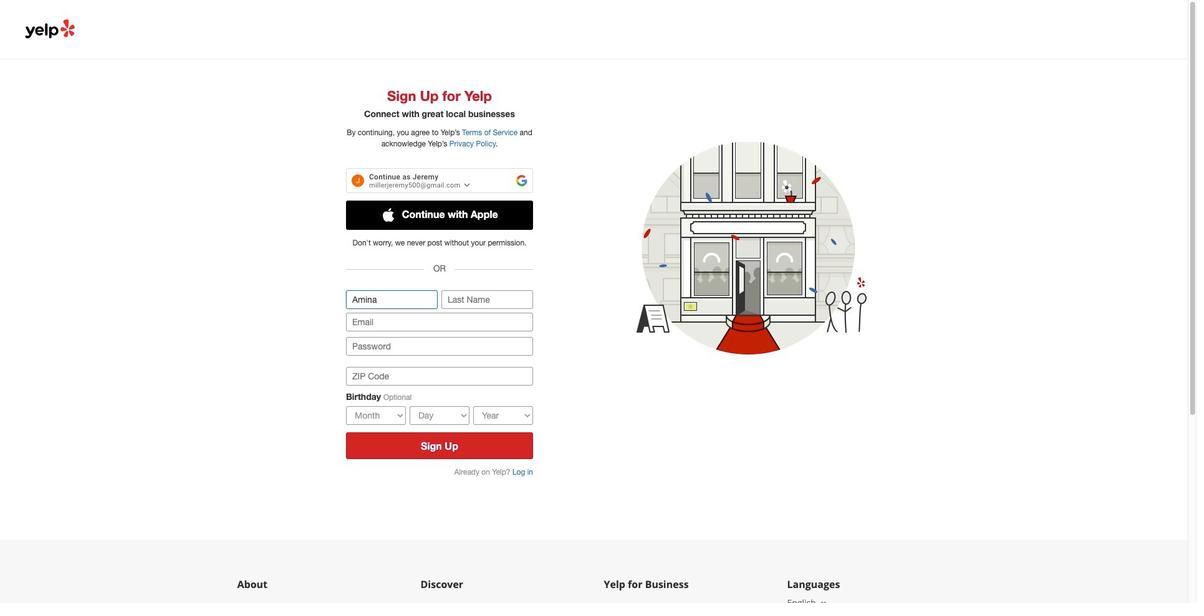 Task type: vqa. For each thing, say whether or not it's contained in the screenshot.
Message
no



Task type: describe. For each thing, give the bounding box(es) containing it.
Last Name text field
[[442, 291, 533, 310]]

Email email field
[[346, 313, 533, 332]]

16 chevron down v2 image
[[819, 599, 829, 604]]

Password password field
[[346, 338, 533, 356]]



Task type: locate. For each thing, give the bounding box(es) containing it.
ZIP Code text field
[[346, 368, 533, 386]]

First Name text field
[[346, 291, 438, 310]]



